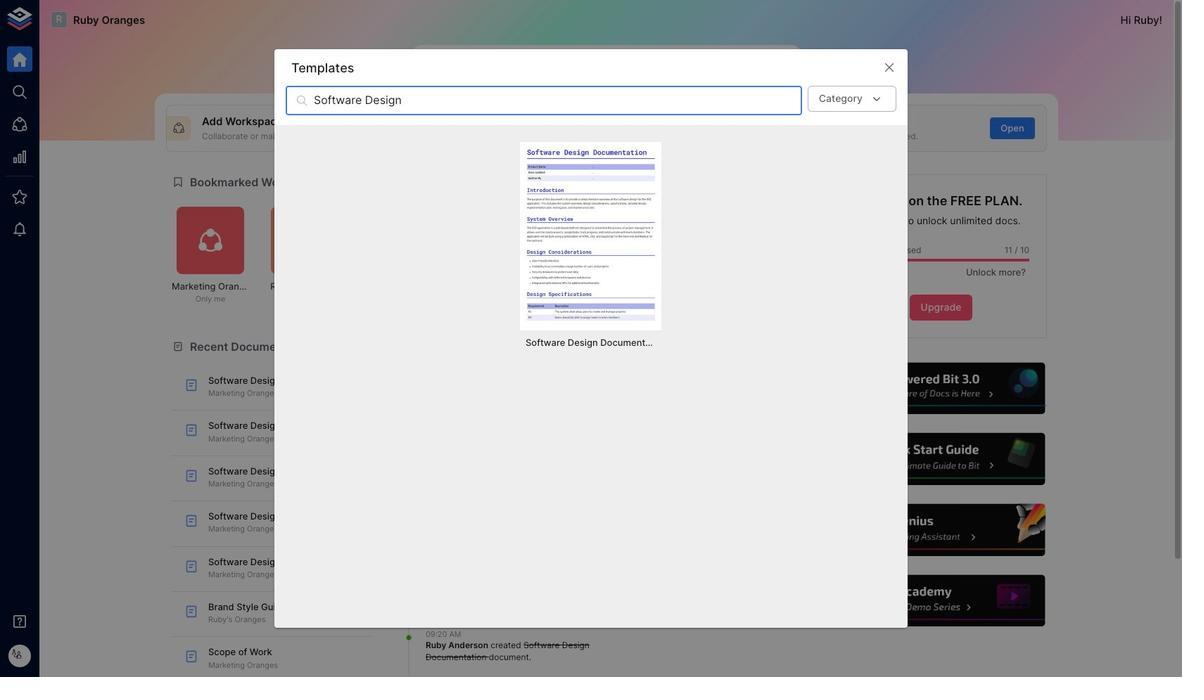 Task type: vqa. For each thing, say whether or not it's contained in the screenshot.
help image
yes



Task type: describe. For each thing, give the bounding box(es) containing it.
4 help image from the top
[[835, 574, 1047, 629]]

Search Templates... text field
[[314, 86, 802, 116]]



Task type: locate. For each thing, give the bounding box(es) containing it.
help image
[[835, 361, 1047, 417], [835, 432, 1047, 488], [835, 503, 1047, 559], [835, 574, 1047, 629]]

3 help image from the top
[[835, 503, 1047, 559]]

software design documentation image
[[526, 148, 656, 322]]

2 help image from the top
[[835, 432, 1047, 488]]

dialog
[[274, 49, 908, 628]]

1 help image from the top
[[835, 361, 1047, 417]]



